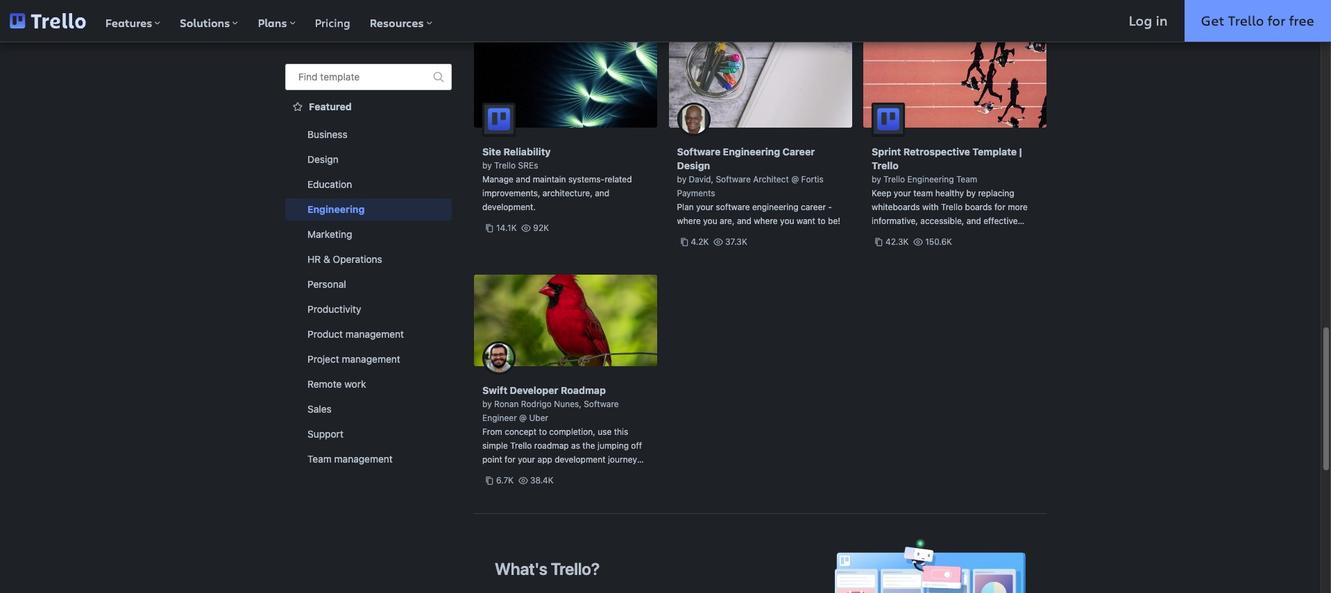 Task type: describe. For each thing, give the bounding box(es) containing it.
plan
[[677, 202, 694, 212]]

by up boards
[[966, 188, 976, 199]]

team inside the sprint retrospective template | trello by trello engineering team keep your team healthy by replacing whiteboards with trello boards for more informative, accessible, and effective team retrospectives.
[[956, 174, 977, 185]]

and down 'systems-'
[[595, 188, 609, 199]]

team management
[[307, 453, 393, 465]]

uber
[[529, 413, 548, 423]]

0 vertical spatial software
[[677, 146, 721, 158]]

1 vertical spatial software
[[716, 174, 751, 185]]

get trello for free
[[1201, 11, 1315, 30]]

sales
[[307, 403, 332, 415]]

4.2k
[[691, 237, 709, 247]]

engineering inside the software engineering career design by david, software architect @ fortis payments plan your software engineering career - where you are, and where you want to be!
[[723, 146, 780, 158]]

replacing
[[978, 188, 1015, 199]]

career
[[783, 146, 815, 158]]

are,
[[720, 216, 735, 226]]

engineering
[[752, 202, 799, 212]]

language.
[[555, 469, 594, 479]]

trello up the keep
[[884, 174, 905, 185]]

pricing link
[[305, 0, 360, 42]]

improvements,
[[482, 188, 540, 199]]

solutions
[[180, 15, 230, 31]]

sres
[[518, 160, 538, 171]]

point
[[482, 455, 502, 465]]

42.3k
[[886, 237, 909, 247]]

1 where from the left
[[677, 216, 701, 226]]

pricing
[[315, 15, 350, 30]]

reliability
[[504, 146, 551, 158]]

retrospective
[[904, 146, 970, 158]]

engineering inside the sprint retrospective template | trello by trello engineering team keep your team healthy by replacing whiteboards with trello boards for more informative, accessible, and effective team retrospectives.
[[908, 174, 954, 185]]

features button
[[96, 0, 170, 42]]

boards
[[965, 202, 992, 212]]

engineering inside engineering link
[[307, 203, 365, 215]]

trello inside swift developer roadmap by ronan rodrigo nunes, software engineer @ uber from concept to completion, use this simple trello roadmap as the jumping off point for your app development journey with apple's swift language.
[[510, 441, 532, 451]]

more
[[1008, 202, 1028, 212]]

simple
[[482, 441, 508, 451]]

productivity link
[[285, 298, 452, 321]]

what's trello?
[[495, 559, 600, 579]]

management for product management
[[346, 328, 404, 340]]

2 you from the left
[[780, 216, 794, 226]]

engineering link
[[285, 199, 452, 221]]

log
[[1129, 11, 1152, 30]]

resources
[[370, 15, 424, 31]]

hr & operations
[[307, 253, 382, 265]]

log in link
[[1112, 0, 1185, 42]]

by inside the software engineering career design by david, software architect @ fortis payments plan your software engineering career - where you are, and where you want to be!
[[677, 174, 687, 185]]

-
[[828, 202, 832, 212]]

get
[[1201, 11, 1225, 30]]

concept
[[505, 427, 537, 437]]

0 horizontal spatial swift
[[482, 385, 507, 396]]

ronan
[[494, 399, 519, 410]]

trello sres image
[[482, 103, 516, 136]]

trello right get
[[1228, 11, 1264, 30]]

education link
[[285, 174, 452, 196]]

systems-
[[568, 174, 605, 185]]

ronan rodrigo nunes, software engineer @ uber image
[[482, 341, 516, 375]]

|
[[1019, 146, 1022, 158]]

business
[[307, 128, 347, 140]]

hr & operations link
[[285, 248, 452, 271]]

architect
[[753, 174, 789, 185]]

product
[[307, 328, 343, 340]]

sprint
[[872, 146, 901, 158]]

this
[[614, 427, 628, 437]]

david, software architect @ fortis payments image
[[677, 103, 710, 136]]

trello down "sprint"
[[872, 160, 899, 171]]

site
[[482, 146, 501, 158]]

@ inside the software engineering career design by david, software architect @ fortis payments plan your software engineering career - where you are, and where you want to be!
[[791, 174, 799, 185]]

6.7k
[[496, 475, 514, 486]]

effective
[[984, 216, 1018, 226]]

accessible,
[[921, 216, 964, 226]]

your inside the software engineering career design by david, software architect @ fortis payments plan your software engineering career - where you are, and where you want to be!
[[696, 202, 714, 212]]

rodrigo
[[521, 399, 552, 410]]

features
[[105, 15, 152, 31]]

find
[[298, 71, 318, 83]]

150.6k
[[925, 237, 952, 247]]

developer
[[510, 385, 558, 396]]

product management
[[307, 328, 404, 340]]

nunes,
[[554, 399, 582, 410]]

use
[[598, 427, 612, 437]]

roadmap
[[561, 385, 606, 396]]

software inside swift developer roadmap by ronan rodrigo nunes, software engineer @ uber from concept to completion, use this simple trello roadmap as the jumping off point for your app development journey with apple's swift language.
[[584, 399, 619, 410]]

sales link
[[285, 398, 452, 421]]

trello?
[[551, 559, 600, 579]]

&
[[323, 253, 330, 265]]

hr
[[307, 253, 321, 265]]

to inside swift developer roadmap by ronan rodrigo nunes, software engineer @ uber from concept to completion, use this simple trello roadmap as the jumping off point for your app development journey with apple's swift language.
[[539, 427, 547, 437]]

management for team management
[[334, 453, 393, 465]]

development
[[555, 455, 606, 465]]

with inside the sprint retrospective template | trello by trello engineering team keep your team healthy by replacing whiteboards with trello boards for more informative, accessible, and effective team retrospectives.
[[922, 202, 939, 212]]

education
[[307, 178, 352, 190]]

manage
[[482, 174, 514, 185]]

38.4k
[[530, 475, 554, 486]]

david,
[[689, 174, 714, 185]]

in
[[1156, 11, 1168, 30]]

featured
[[309, 101, 352, 112]]

completion,
[[549, 427, 595, 437]]

remote work
[[307, 378, 366, 390]]

fortis
[[801, 174, 824, 185]]

design inside the software engineering career design by david, software architect @ fortis payments plan your software engineering career - where you are, and where you want to be!
[[677, 160, 710, 171]]

14.1k
[[496, 223, 517, 233]]

1 you from the left
[[703, 216, 717, 226]]

operations
[[333, 253, 382, 265]]

log in
[[1129, 11, 1168, 30]]

from
[[482, 427, 502, 437]]



Task type: locate. For each thing, give the bounding box(es) containing it.
1 horizontal spatial where
[[754, 216, 778, 226]]

1 vertical spatial to
[[539, 427, 547, 437]]

1 horizontal spatial with
[[922, 202, 939, 212]]

software
[[716, 202, 750, 212]]

product management link
[[285, 323, 452, 346]]

remote work link
[[285, 373, 452, 396]]

to down uber
[[539, 427, 547, 437]]

0 horizontal spatial your
[[518, 455, 535, 465]]

1 horizontal spatial to
[[818, 216, 826, 226]]

1 vertical spatial your
[[696, 202, 714, 212]]

whiteboards
[[872, 202, 920, 212]]

the
[[583, 441, 595, 451]]

92k
[[533, 223, 549, 233]]

2 vertical spatial engineering
[[307, 203, 365, 215]]

with inside swift developer roadmap by ronan rodrigo nunes, software engineer @ uber from concept to completion, use this simple trello roadmap as the jumping off point for your app development journey with apple's swift language.
[[482, 469, 499, 479]]

marketing link
[[285, 223, 452, 246]]

0 vertical spatial @
[[791, 174, 799, 185]]

trello inside site reliability by trello sres manage and maintain systems-related improvements, architecture, and development.
[[494, 160, 516, 171]]

0 vertical spatial team
[[956, 174, 977, 185]]

for
[[1268, 11, 1286, 30], [995, 202, 1006, 212], [505, 455, 516, 465]]

engineering
[[723, 146, 780, 158], [908, 174, 954, 185], [307, 203, 365, 215]]

software down roadmap
[[584, 399, 619, 410]]

your down payments
[[696, 202, 714, 212]]

engineer
[[482, 413, 517, 423]]

management down support 'link'
[[334, 453, 393, 465]]

support
[[307, 428, 344, 440]]

0 vertical spatial management
[[346, 328, 404, 340]]

0 vertical spatial with
[[922, 202, 939, 212]]

0 horizontal spatial team
[[872, 230, 891, 240]]

with down point
[[482, 469, 499, 479]]

team down support
[[307, 453, 332, 465]]

and down boards
[[967, 216, 981, 226]]

find template
[[298, 71, 360, 83]]

design link
[[285, 149, 452, 171]]

by up 'engineer'
[[482, 399, 492, 410]]

swift
[[482, 385, 507, 396], [533, 469, 553, 479]]

personal
[[307, 278, 346, 290]]

1 vertical spatial swift
[[533, 469, 553, 479]]

you
[[703, 216, 717, 226], [780, 216, 794, 226]]

support link
[[285, 423, 452, 446]]

career
[[801, 202, 826, 212]]

and down sres
[[516, 174, 530, 185]]

app
[[538, 455, 552, 465]]

by inside site reliability by trello sres manage and maintain systems-related improvements, architecture, and development.
[[482, 160, 492, 171]]

to
[[818, 216, 826, 226], [539, 427, 547, 437]]

1 vertical spatial for
[[995, 202, 1006, 212]]

and inside the software engineering career design by david, software architect @ fortis payments plan your software engineering career - where you are, and where you want to be!
[[737, 216, 752, 226]]

trello
[[1228, 11, 1264, 30], [872, 160, 899, 171], [494, 160, 516, 171], [884, 174, 905, 185], [941, 202, 963, 212], [510, 441, 532, 451]]

you left are,
[[703, 216, 717, 226]]

1 vertical spatial team
[[872, 230, 891, 240]]

architecture,
[[543, 188, 593, 199]]

keep
[[872, 188, 892, 199]]

0 vertical spatial engineering
[[723, 146, 780, 158]]

trello up manage
[[494, 160, 516, 171]]

1 horizontal spatial for
[[995, 202, 1006, 212]]

2 where from the left
[[754, 216, 778, 226]]

1 vertical spatial engineering
[[908, 174, 954, 185]]

engineering up marketing
[[307, 203, 365, 215]]

0 vertical spatial to
[[818, 216, 826, 226]]

2 vertical spatial for
[[505, 455, 516, 465]]

0 horizontal spatial with
[[482, 469, 499, 479]]

0 horizontal spatial @
[[519, 413, 527, 423]]

0 horizontal spatial where
[[677, 216, 701, 226]]

work
[[344, 378, 366, 390]]

with up the accessible,
[[922, 202, 939, 212]]

to left 'be!'
[[818, 216, 826, 226]]

software up the david,
[[677, 146, 721, 158]]

development.
[[482, 202, 536, 212]]

for inside the sprint retrospective template | trello by trello engineering team keep your team healthy by replacing whiteboards with trello boards for more informative, accessible, and effective team retrospectives.
[[995, 202, 1006, 212]]

1 vertical spatial team
[[307, 453, 332, 465]]

to inside the software engineering career design by david, software architect @ fortis payments plan your software engineering career - where you are, and where you want to be!
[[818, 216, 826, 226]]

team
[[914, 188, 933, 199], [872, 230, 891, 240]]

where down engineering
[[754, 216, 778, 226]]

team up healthy
[[956, 174, 977, 185]]

productivity
[[307, 303, 361, 315]]

trello down healthy
[[941, 202, 963, 212]]

trello engineering team image
[[872, 103, 905, 136]]

swift developer roadmap by ronan rodrigo nunes, software engineer @ uber from concept to completion, use this simple trello roadmap as the jumping off point for your app development journey with apple's swift language.
[[482, 385, 642, 479]]

team left healthy
[[914, 188, 933, 199]]

for left free
[[1268, 11, 1286, 30]]

solutions button
[[170, 0, 248, 42]]

marketing
[[307, 228, 352, 240]]

1 vertical spatial with
[[482, 469, 499, 479]]

design
[[307, 153, 339, 165], [677, 160, 710, 171]]

design up the david,
[[677, 160, 710, 171]]

2 horizontal spatial engineering
[[908, 174, 954, 185]]

your inside the sprint retrospective template | trello by trello engineering team keep your team healthy by replacing whiteboards with trello boards for more informative, accessible, and effective team retrospectives.
[[894, 188, 911, 199]]

personal link
[[285, 273, 452, 296]]

1 horizontal spatial your
[[696, 202, 714, 212]]

2 horizontal spatial for
[[1268, 11, 1286, 30]]

0 vertical spatial for
[[1268, 11, 1286, 30]]

remote
[[307, 378, 342, 390]]

your up whiteboards at the right of page
[[894, 188, 911, 199]]

by up the keep
[[872, 174, 881, 185]]

0 horizontal spatial engineering
[[307, 203, 365, 215]]

0 horizontal spatial design
[[307, 153, 339, 165]]

1 vertical spatial management
[[342, 353, 400, 365]]

trello down the concept
[[510, 441, 532, 451]]

resources button
[[360, 0, 442, 42]]

engineering up healthy
[[908, 174, 954, 185]]

for up apple's
[[505, 455, 516, 465]]

be!
[[828, 216, 841, 226]]

2 vertical spatial your
[[518, 455, 535, 465]]

swift down app
[[533, 469, 553, 479]]

0 vertical spatial your
[[894, 188, 911, 199]]

@ inside swift developer roadmap by ronan rodrigo nunes, software engineer @ uber from concept to completion, use this simple trello roadmap as the jumping off point for your app development journey with apple's swift language.
[[519, 413, 527, 423]]

off
[[631, 441, 642, 451]]

apple's
[[501, 469, 531, 479]]

software up software
[[716, 174, 751, 185]]

where
[[677, 216, 701, 226], [754, 216, 778, 226]]

design down business
[[307, 153, 339, 165]]

2 vertical spatial software
[[584, 399, 619, 410]]

0 vertical spatial team
[[914, 188, 933, 199]]

management down the "product management" link
[[342, 353, 400, 365]]

your
[[894, 188, 911, 199], [696, 202, 714, 212], [518, 455, 535, 465]]

2 horizontal spatial your
[[894, 188, 911, 199]]

and right are,
[[737, 216, 752, 226]]

1 horizontal spatial @
[[791, 174, 799, 185]]

your up apple's
[[518, 455, 535, 465]]

0 horizontal spatial team
[[307, 453, 332, 465]]

by inside swift developer roadmap by ronan rodrigo nunes, software engineer @ uber from concept to completion, use this simple trello roadmap as the jumping off point for your app development journey with apple's swift language.
[[482, 399, 492, 410]]

0 horizontal spatial for
[[505, 455, 516, 465]]

project
[[307, 353, 339, 365]]

swift up ronan
[[482, 385, 507, 396]]

trello image
[[10, 13, 86, 29], [10, 13, 86, 29]]

management down productivity link
[[346, 328, 404, 340]]

1 vertical spatial @
[[519, 413, 527, 423]]

Find template field
[[285, 64, 452, 90]]

engineering up architect
[[723, 146, 780, 158]]

you down engineering
[[780, 216, 794, 226]]

for inside swift developer roadmap by ronan rodrigo nunes, software engineer @ uber from concept to completion, use this simple trello roadmap as the jumping off point for your app development journey with apple's swift language.
[[505, 455, 516, 465]]

your inside swift developer roadmap by ronan rodrigo nunes, software engineer @ uber from concept to completion, use this simple trello roadmap as the jumping off point for your app development journey with apple's swift language.
[[518, 455, 535, 465]]

team down the informative,
[[872, 230, 891, 240]]

2 vertical spatial management
[[334, 453, 393, 465]]

1 horizontal spatial team
[[914, 188, 933, 199]]

what's
[[495, 559, 548, 579]]

plans button
[[248, 0, 305, 42]]

software
[[677, 146, 721, 158], [716, 174, 751, 185], [584, 399, 619, 410]]

where down plan
[[677, 216, 701, 226]]

1 horizontal spatial team
[[956, 174, 977, 185]]

for up effective at the right top of the page
[[995, 202, 1006, 212]]

retrospectives.
[[894, 230, 952, 240]]

management
[[346, 328, 404, 340], [342, 353, 400, 365], [334, 453, 393, 465]]

management for project management
[[342, 353, 400, 365]]

1 horizontal spatial you
[[780, 216, 794, 226]]

by down site
[[482, 160, 492, 171]]

1 horizontal spatial engineering
[[723, 146, 780, 158]]

and inside the sprint retrospective template | trello by trello engineering team keep your team healthy by replacing whiteboards with trello boards for more informative, accessible, and effective team retrospectives.
[[967, 216, 981, 226]]

plans
[[258, 15, 287, 31]]

software engineering career design by david, software architect @ fortis payments plan your software engineering career - where you are, and where you want to be!
[[677, 146, 841, 226]]

template
[[973, 146, 1017, 158]]

by left the david,
[[677, 174, 687, 185]]

1 horizontal spatial swift
[[533, 469, 553, 479]]

37.3k
[[725, 237, 747, 247]]

@ left fortis
[[791, 174, 799, 185]]

maintain
[[533, 174, 566, 185]]

roadmap
[[534, 441, 569, 451]]

team
[[956, 174, 977, 185], [307, 453, 332, 465]]

want
[[797, 216, 816, 226]]

@ up the concept
[[519, 413, 527, 423]]

1 horizontal spatial design
[[677, 160, 710, 171]]

0 vertical spatial swift
[[482, 385, 507, 396]]

business link
[[285, 124, 452, 146]]

sprint retrospective template | trello by trello engineering team keep your team healthy by replacing whiteboards with trello boards for more informative, accessible, and effective team retrospectives.
[[872, 146, 1028, 240]]

0 horizontal spatial you
[[703, 216, 717, 226]]

healthy
[[935, 188, 964, 199]]

0 horizontal spatial to
[[539, 427, 547, 437]]

get trello for free link
[[1185, 0, 1331, 42]]



Task type: vqa. For each thing, say whether or not it's contained in the screenshot.


